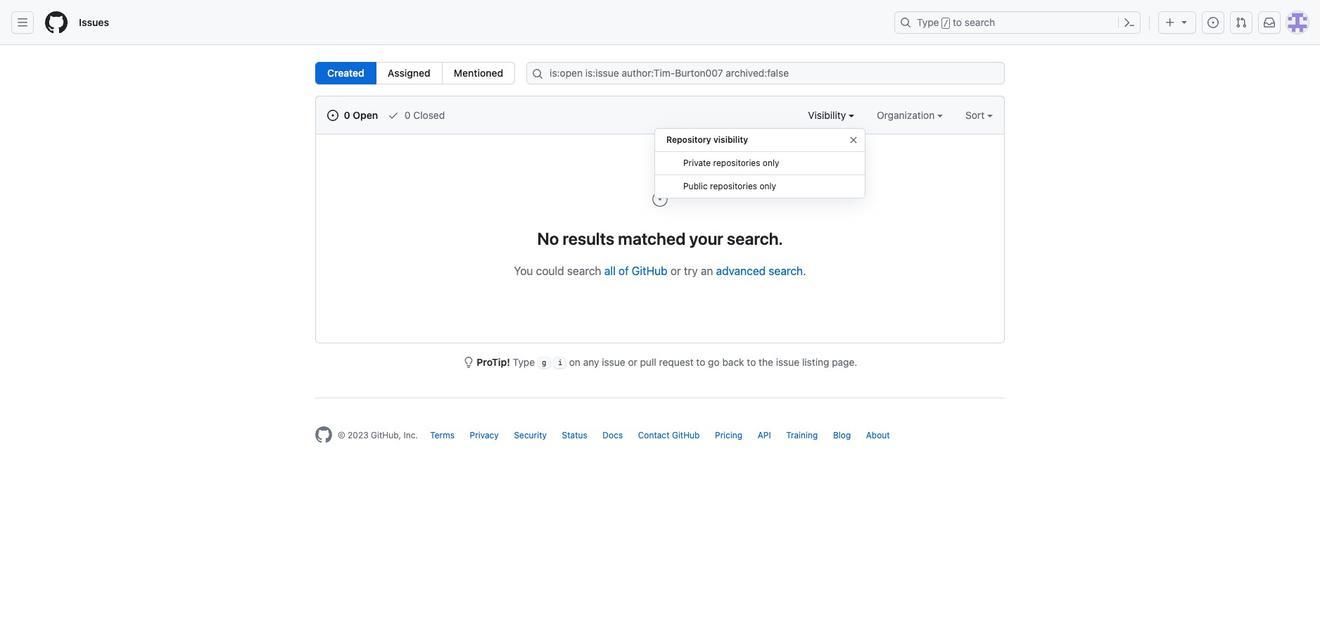 Task type: describe. For each thing, give the bounding box(es) containing it.
issue opened image inside 0 open link
[[327, 110, 339, 121]]

Search all issues text field
[[527, 62, 1005, 84]]

0 vertical spatial type
[[917, 16, 939, 28]]

only for private repositories only
[[763, 158, 779, 168]]

organization button
[[877, 108, 943, 122]]

0 vertical spatial github
[[632, 265, 668, 277]]

advanced search link
[[716, 265, 803, 277]]

private repositories only
[[683, 158, 779, 168]]

1 vertical spatial github
[[672, 430, 700, 441]]

all
[[604, 265, 616, 277]]

privacy link
[[470, 430, 499, 441]]

1 horizontal spatial to
[[747, 356, 756, 368]]

request
[[659, 356, 694, 368]]

©
[[338, 430, 345, 441]]

you could search all of github or try an advanced search .
[[514, 265, 806, 277]]

terms link
[[430, 430, 455, 441]]

light bulb image
[[463, 357, 474, 368]]

listing
[[802, 356, 829, 368]]

1 horizontal spatial or
[[671, 265, 681, 277]]

0 open link
[[327, 108, 378, 122]]

2 issue from the left
[[776, 356, 800, 368]]

visibility button
[[808, 108, 854, 122]]

status
[[562, 430, 588, 441]]

repository
[[667, 134, 711, 145]]

© 2023 github, inc.
[[338, 430, 418, 441]]

visibility
[[714, 134, 748, 145]]

private
[[683, 158, 711, 168]]

only for public repositories only
[[760, 181, 776, 191]]

1 issue from the left
[[602, 356, 625, 368]]

/
[[944, 18, 949, 28]]

repositories for public
[[710, 181, 757, 191]]

back
[[722, 356, 744, 368]]

no
[[537, 229, 559, 248]]

mentioned link
[[442, 62, 515, 84]]

check image
[[388, 110, 399, 121]]

about link
[[866, 430, 890, 441]]

results
[[563, 229, 615, 248]]

docs
[[603, 430, 623, 441]]

search image
[[532, 68, 543, 80]]

security
[[514, 430, 547, 441]]

protip! type g
[[477, 356, 547, 368]]

0 closed link
[[388, 108, 445, 122]]

no results matched your search.
[[537, 229, 783, 248]]

github,
[[371, 430, 401, 441]]

inc.
[[404, 430, 418, 441]]

assigned
[[388, 67, 431, 79]]

training
[[786, 430, 818, 441]]

closed
[[413, 109, 445, 121]]

0 open
[[341, 109, 378, 121]]

try
[[684, 265, 698, 277]]

security link
[[514, 430, 547, 441]]

go
[[708, 356, 720, 368]]

repository visibility
[[667, 134, 748, 145]]

status link
[[562, 430, 588, 441]]



Task type: vqa. For each thing, say whether or not it's contained in the screenshot.
@localsend profile icon's star image
no



Task type: locate. For each thing, give the bounding box(es) containing it.
or left pull
[[628, 356, 637, 368]]

type left /
[[917, 16, 939, 28]]

contact
[[638, 430, 670, 441]]

1 vertical spatial type
[[513, 356, 535, 368]]

sort
[[966, 109, 985, 121]]

0
[[344, 109, 350, 121], [405, 109, 411, 121]]

contact github
[[638, 430, 700, 441]]

issue opened image left 0 open
[[327, 110, 339, 121]]

0 for closed
[[405, 109, 411, 121]]

repositories for private
[[713, 158, 760, 168]]

privacy
[[470, 430, 499, 441]]

notifications image
[[1264, 17, 1275, 28]]

mentioned
[[454, 67, 503, 79]]

private repositories only link
[[655, 152, 865, 175]]

protip!
[[477, 356, 510, 368]]

only
[[763, 158, 779, 168], [760, 181, 776, 191]]

organization
[[877, 109, 938, 121]]

0 for open
[[344, 109, 350, 121]]

search.
[[727, 229, 783, 248]]

0 horizontal spatial search
[[567, 265, 601, 277]]

1 vertical spatial only
[[760, 181, 776, 191]]

open
[[353, 109, 378, 121]]

repositories
[[713, 158, 760, 168], [710, 181, 757, 191]]

issue right any
[[602, 356, 625, 368]]

about
[[866, 430, 890, 441]]

plus image
[[1165, 17, 1176, 28]]

or left try
[[671, 265, 681, 277]]

0 horizontal spatial homepage image
[[45, 11, 68, 34]]

homepage image left the ©
[[315, 427, 332, 444]]

only inside public repositories only link
[[760, 181, 776, 191]]

1 vertical spatial homepage image
[[315, 427, 332, 444]]

1 0 from the left
[[344, 109, 350, 121]]

pricing link
[[715, 430, 743, 441]]

api link
[[758, 430, 771, 441]]

0 vertical spatial only
[[763, 158, 779, 168]]

1 horizontal spatial search
[[769, 265, 803, 277]]

0 inside 0 open link
[[344, 109, 350, 121]]

your
[[689, 229, 723, 248]]

of
[[619, 265, 629, 277]]

type
[[917, 16, 939, 28], [513, 356, 535, 368]]

you
[[514, 265, 533, 277]]

homepage image left 'issues' on the left top
[[45, 11, 68, 34]]

any
[[583, 356, 599, 368]]

command palette image
[[1124, 17, 1135, 28]]

i on any issue or pull request to go back to the issue listing page.
[[558, 356, 858, 368]]

pricing
[[715, 430, 743, 441]]

repositories down private repositories only
[[710, 181, 757, 191]]

0 horizontal spatial issue
[[602, 356, 625, 368]]

matched
[[618, 229, 686, 248]]

docs link
[[603, 430, 623, 441]]

1 vertical spatial repositories
[[710, 181, 757, 191]]

search left all
[[567, 265, 601, 277]]

0 left 'open'
[[344, 109, 350, 121]]

contact github link
[[638, 430, 700, 441]]

or
[[671, 265, 681, 277], [628, 356, 637, 368]]

github right the contact
[[672, 430, 700, 441]]

1 horizontal spatial github
[[672, 430, 700, 441]]

api
[[758, 430, 771, 441]]

public repositories only
[[683, 181, 776, 191]]

blog link
[[833, 430, 851, 441]]

1 horizontal spatial 0
[[405, 109, 411, 121]]

search
[[965, 16, 995, 28], [567, 265, 601, 277], [769, 265, 803, 277]]

only down private repositories only link
[[760, 181, 776, 191]]

0 inside 0 closed link
[[405, 109, 411, 121]]

training link
[[786, 430, 818, 441]]

type / to search
[[917, 16, 995, 28]]

1 horizontal spatial issue
[[776, 356, 800, 368]]

search down search.
[[769, 265, 803, 277]]

visibility
[[808, 109, 849, 121]]

public
[[683, 181, 708, 191]]

issue
[[602, 356, 625, 368], [776, 356, 800, 368]]

1 horizontal spatial homepage image
[[315, 427, 332, 444]]

1 horizontal spatial issue opened image
[[1208, 17, 1219, 28]]

assigned link
[[376, 62, 443, 84]]

the
[[759, 356, 774, 368]]

0 vertical spatial repositories
[[713, 158, 760, 168]]

issues element
[[315, 62, 515, 84]]

issue right the
[[776, 356, 800, 368]]

2 horizontal spatial search
[[965, 16, 995, 28]]

git pull request image
[[1236, 17, 1247, 28]]

issue opened image left git pull request icon
[[1208, 17, 1219, 28]]

issues
[[79, 16, 109, 28]]

to right /
[[953, 16, 962, 28]]

1 vertical spatial issue opened image
[[327, 110, 339, 121]]

i
[[558, 358, 562, 368]]

terms
[[430, 430, 455, 441]]

advanced
[[716, 265, 766, 277]]

page.
[[832, 356, 858, 368]]

.
[[803, 265, 806, 277]]

2 horizontal spatial to
[[953, 16, 962, 28]]

on
[[569, 356, 581, 368]]

0 right check icon
[[405, 109, 411, 121]]

issue opened image
[[1208, 17, 1219, 28], [327, 110, 339, 121]]

github
[[632, 265, 668, 277], [672, 430, 700, 441]]

an
[[701, 265, 713, 277]]

to left go
[[696, 356, 706, 368]]

repositories down visibility
[[713, 158, 760, 168]]

close menu image
[[848, 134, 859, 146]]

0 horizontal spatial issue opened image
[[327, 110, 339, 121]]

github right of
[[632, 265, 668, 277]]

issue opened image
[[652, 191, 669, 208]]

search right /
[[965, 16, 995, 28]]

0 horizontal spatial type
[[513, 356, 535, 368]]

homepage image
[[45, 11, 68, 34], [315, 427, 332, 444]]

blog
[[833, 430, 851, 441]]

1 vertical spatial or
[[628, 356, 637, 368]]

public repositories only link
[[655, 175, 865, 198]]

only inside private repositories only link
[[763, 158, 779, 168]]

to left the
[[747, 356, 756, 368]]

0 horizontal spatial to
[[696, 356, 706, 368]]

0 horizontal spatial or
[[628, 356, 637, 368]]

1 horizontal spatial type
[[917, 16, 939, 28]]

pull
[[640, 356, 656, 368]]

0 horizontal spatial github
[[632, 265, 668, 277]]

0 closed
[[402, 109, 445, 121]]

only up public repositories only link
[[763, 158, 779, 168]]

sort button
[[966, 108, 993, 122]]

0 vertical spatial issue opened image
[[1208, 17, 1219, 28]]

Issues search field
[[527, 62, 1005, 84]]

type left g
[[513, 356, 535, 368]]

to
[[953, 16, 962, 28], [696, 356, 706, 368], [747, 356, 756, 368]]

triangle down image
[[1179, 16, 1190, 27]]

2 0 from the left
[[405, 109, 411, 121]]

2023
[[348, 430, 369, 441]]

g
[[542, 358, 547, 368]]

filter by repository visiblity menu
[[655, 122, 866, 210]]

0 vertical spatial homepage image
[[45, 11, 68, 34]]

0 horizontal spatial 0
[[344, 109, 350, 121]]

could
[[536, 265, 564, 277]]

all of github link
[[604, 265, 668, 277]]

0 vertical spatial or
[[671, 265, 681, 277]]



